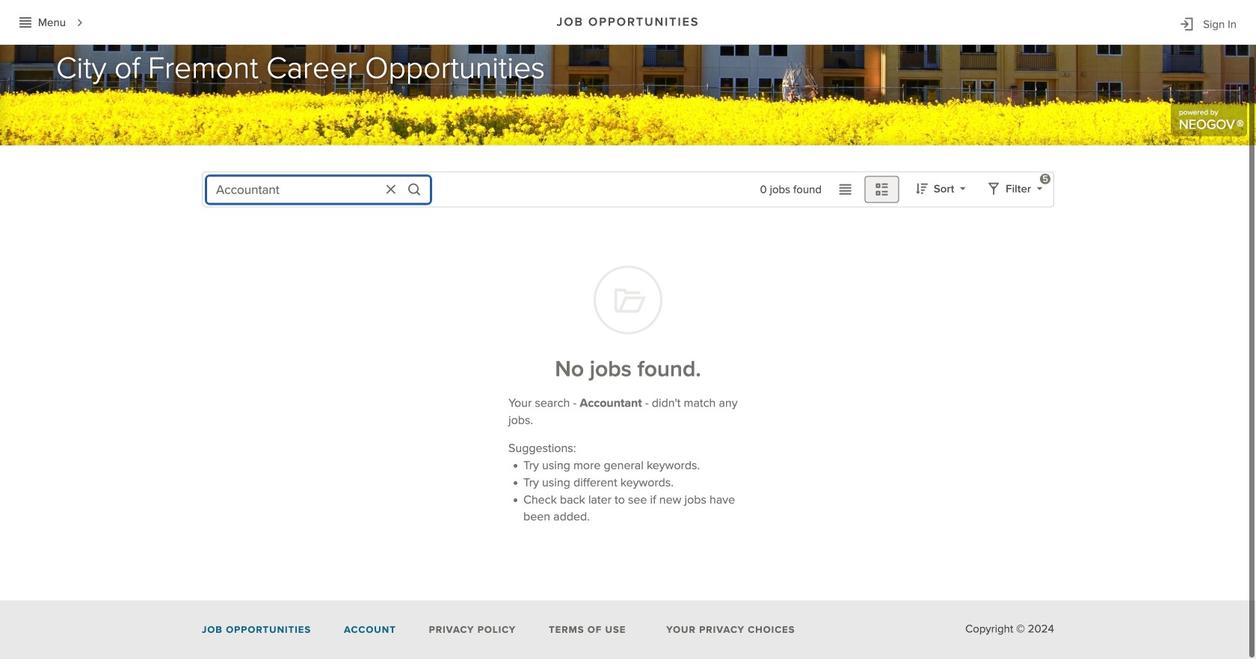 Task type: locate. For each thing, give the bounding box(es) containing it.
header element
[[0, 0, 1257, 44]]

caret down image
[[961, 184, 966, 193], [1038, 184, 1043, 193]]

0 horizontal spatial caret down image
[[961, 184, 966, 193]]

chevron right image
[[73, 16, 87, 30]]

1 horizontal spatial caret down image
[[1038, 184, 1043, 193]]



Task type: describe. For each thing, give the bounding box(es) containing it.
xs image
[[19, 16, 31, 28]]

2 caret down image from the left
[[1038, 184, 1043, 193]]

Search by keyword. When autocomplete results are available use up and down arrows to select an item. text field
[[206, 176, 431, 204]]

1 caret down image from the left
[[961, 184, 966, 193]]



Task type: vqa. For each thing, say whether or not it's contained in the screenshot.
chevron right image
yes



